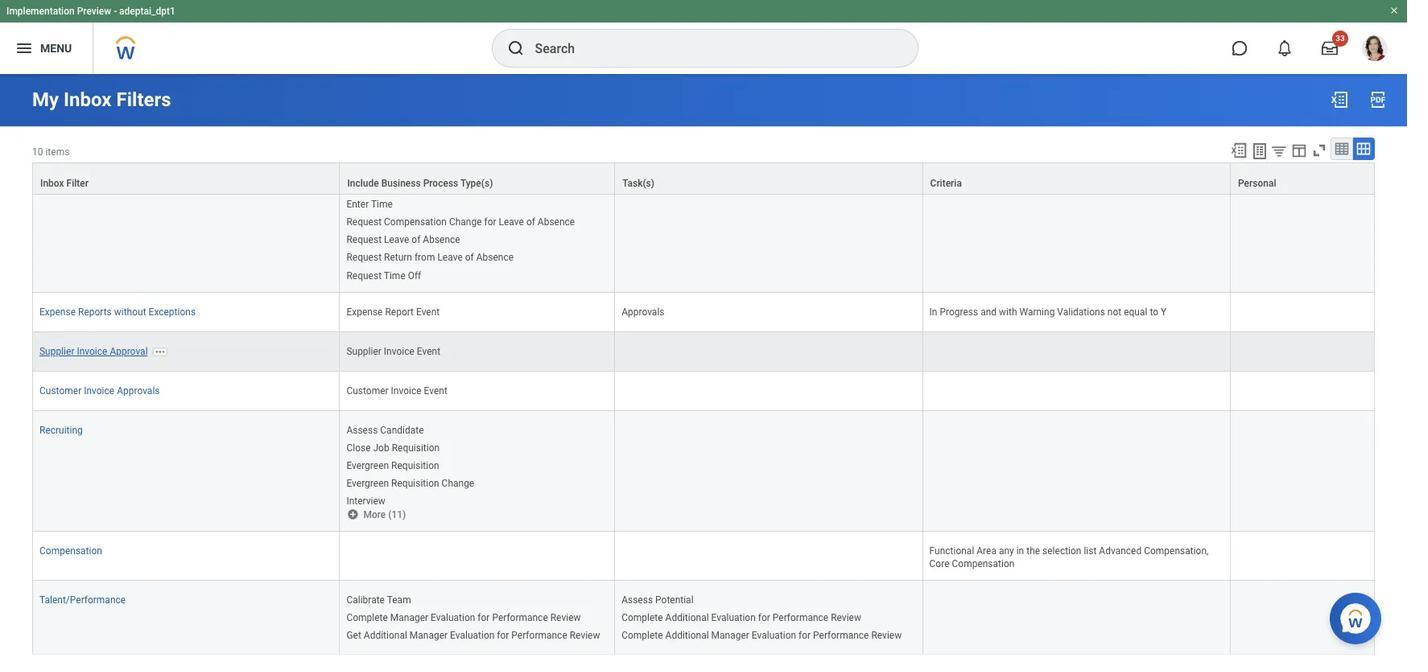 Task type: describe. For each thing, give the bounding box(es) containing it.
task(s) button
[[615, 164, 922, 194]]

off for correct time off
[[404, 181, 418, 193]]

expense for expense report event
[[347, 307, 383, 318]]

performance inside the get additional manager evaluation for performance review element
[[512, 631, 568, 642]]

progress
[[940, 307, 979, 318]]

menu button
[[0, 23, 93, 74]]

request compensation change for leave of absence element
[[347, 214, 575, 228]]

assess potential
[[622, 595, 694, 606]]

the
[[1027, 546, 1040, 557]]

view printable version (pdf) image
[[1369, 90, 1388, 110]]

assess candidate element
[[347, 422, 424, 436]]

0 vertical spatial absence
[[538, 217, 575, 228]]

area
[[977, 546, 997, 557]]

items selected list containing calibrate team
[[347, 592, 608, 671]]

inbox filter button
[[33, 164, 339, 194]]

include business process type(s)
[[347, 178, 493, 189]]

close environment banner image
[[1390, 6, 1400, 15]]

advanced
[[1099, 546, 1142, 557]]

candidate
[[380, 425, 424, 436]]

recruiting link
[[39, 422, 83, 436]]

evergreen requisition element
[[347, 457, 439, 472]]

more
[[364, 510, 386, 521]]

evaluation up the complete additional manager evaluation for performance review 'element'
[[711, 613, 756, 624]]

10
[[32, 147, 43, 158]]

filters
[[116, 89, 171, 111]]

invoice for supplier invoice event
[[384, 346, 415, 357]]

request leave of absence
[[347, 235, 460, 246]]

complete for calibrate
[[347, 613, 388, 624]]

expense reports without exceptions link
[[39, 303, 196, 318]]

close job requisition
[[347, 443, 440, 454]]

inbox filter
[[40, 178, 89, 189]]

with
[[999, 307, 1017, 318]]

core
[[930, 559, 950, 570]]

evergreen requisition change
[[347, 478, 474, 489]]

evaluation down complete manager evaluation for performance review
[[450, 631, 495, 642]]

items
[[45, 147, 70, 158]]

and
[[981, 307, 997, 318]]

talent/performance
[[39, 595, 126, 606]]

report
[[385, 307, 414, 318]]

2 vertical spatial leave
[[438, 252, 463, 264]]

in
[[930, 307, 938, 318]]

in progress and with warning validations not equal to y
[[930, 307, 1167, 318]]

manager for calibrate team
[[410, 631, 448, 642]]

off for request time off
[[408, 270, 421, 281]]

approvals element
[[622, 303, 665, 318]]

customer for customer invoice approvals
[[39, 385, 81, 397]]

my inbox filters
[[32, 89, 171, 111]]

correct
[[347, 181, 378, 193]]

preview
[[77, 6, 111, 17]]

row containing compensation
[[32, 532, 1375, 581]]

expense report event
[[347, 307, 440, 318]]

implementation
[[6, 6, 75, 17]]

to
[[1150, 307, 1159, 318]]

event for customer invoice event
[[424, 385, 448, 397]]

warning
[[1020, 307, 1055, 318]]

supplier invoice approval
[[39, 346, 148, 357]]

customer invoice event
[[347, 385, 448, 397]]

manager down team
[[390, 613, 429, 624]]

1 vertical spatial of
[[412, 235, 421, 246]]

request leave of absence element
[[347, 231, 460, 246]]

get additional manager evaluation for performance review
[[347, 631, 600, 642]]

search image
[[506, 39, 525, 58]]

33 button
[[1313, 31, 1349, 66]]

expense report event element
[[347, 303, 440, 318]]

customer invoice approvals
[[39, 385, 160, 397]]

row containing absence/time
[[32, 168, 1375, 293]]

list
[[1084, 546, 1097, 557]]

my
[[32, 89, 59, 111]]

toolbar inside 'my inbox filters' main content
[[1223, 138, 1375, 163]]

request for request leave of absence
[[347, 235, 382, 246]]

reports
[[78, 307, 112, 318]]

assess potential element
[[622, 592, 694, 606]]

complete additional manager evaluation for performance review element
[[622, 627, 902, 642]]

expand table image
[[1356, 141, 1372, 157]]

approval
[[110, 346, 148, 357]]

row containing supplier invoice approval
[[32, 332, 1375, 372]]

1 row from the top
[[32, 128, 1375, 168]]

-
[[114, 6, 117, 17]]

y
[[1161, 307, 1167, 318]]

customer invoice event element
[[347, 382, 448, 397]]

type(s)
[[461, 178, 493, 189]]

customer invoice approvals link
[[39, 382, 160, 397]]

talent/performance link
[[39, 592, 126, 606]]

in
[[1017, 546, 1025, 557]]

row containing expense reports without exceptions
[[32, 293, 1375, 332]]

task(s)
[[623, 178, 655, 189]]

row containing recruiting
[[32, 411, 1375, 532]]

evergreen for evergreen requisition
[[347, 460, 389, 472]]

evaluation inside 'element'
[[752, 631, 796, 642]]

assess for assess candidate
[[347, 425, 378, 436]]

performance inside complete additional evaluation for performance review element
[[773, 613, 829, 624]]

get
[[347, 631, 361, 642]]

criteria button
[[923, 164, 1230, 194]]

supplier invoice approval link
[[39, 343, 148, 357]]

my inbox filters main content
[[0, 17, 1408, 671]]

supplier invoice event element
[[347, 343, 441, 357]]

close
[[347, 443, 371, 454]]

row containing talent/performance
[[32, 581, 1375, 671]]

invoice for customer invoice approvals
[[84, 385, 114, 397]]

2 vertical spatial absence
[[476, 252, 514, 264]]

complete manager evaluation for performance review
[[347, 613, 581, 624]]

filter
[[66, 178, 89, 189]]

interview
[[347, 496, 386, 507]]

implementation preview -   adeptai_dpt1
[[6, 6, 175, 17]]

without
[[114, 307, 146, 318]]

return
[[384, 252, 412, 264]]

manager for assess potential
[[711, 631, 750, 642]]

inbox inside popup button
[[40, 178, 64, 189]]

2 horizontal spatial of
[[527, 217, 535, 228]]

for down complete manager evaluation for performance review
[[497, 631, 509, 642]]

from
[[415, 252, 435, 264]]

calibrate team element
[[347, 592, 411, 606]]

menu banner
[[0, 0, 1408, 74]]

potential
[[656, 595, 694, 606]]

profile logan mcneil image
[[1363, 35, 1388, 64]]

Search Workday  search field
[[535, 31, 885, 66]]

time for request
[[384, 270, 406, 281]]

export to worksheets image
[[1251, 142, 1270, 161]]

criteria
[[931, 178, 962, 189]]

close job requisition element
[[347, 439, 440, 454]]

include business process type(s) button
[[340, 164, 615, 194]]

adeptai_dpt1
[[119, 6, 175, 17]]

requisition for evergreen requisition change
[[391, 478, 439, 489]]

items selected list containing assess potential
[[622, 592, 916, 671]]

absence/time link
[[39, 178, 102, 193]]

for for additional
[[758, 613, 771, 624]]

review inside 'element'
[[872, 631, 902, 642]]

expense for expense reports without exceptions
[[39, 307, 76, 318]]

2 horizontal spatial leave
[[499, 217, 524, 228]]

evergreen requisition
[[347, 460, 439, 472]]

items selected list containing assess candidate
[[347, 422, 500, 508]]

table image
[[1334, 141, 1350, 157]]

complete additional evaluation for performance review
[[622, 613, 862, 624]]

correct time off element
[[347, 178, 418, 193]]

1 vertical spatial approvals
[[117, 385, 160, 397]]

10 items
[[32, 147, 70, 158]]

0 vertical spatial inbox
[[64, 89, 112, 111]]

more (11) button
[[347, 508, 408, 522]]

more (11)
[[364, 510, 406, 521]]

notifications large image
[[1277, 40, 1293, 56]]

0 horizontal spatial leave
[[384, 235, 409, 246]]

invoice for supplier invoice approval
[[77, 346, 107, 357]]

assess for assess potential
[[622, 595, 653, 606]]

calibrate
[[347, 595, 385, 606]]



Task type: vqa. For each thing, say whether or not it's contained in the screenshot.
the topmost Learning
no



Task type: locate. For each thing, give the bounding box(es) containing it.
1 vertical spatial requisition
[[391, 460, 439, 472]]

request time off element
[[347, 267, 421, 281]]

inbox right my
[[64, 89, 112, 111]]

requisition
[[392, 443, 440, 454], [391, 460, 439, 472], [391, 478, 439, 489]]

evaluation down complete additional evaluation for performance review
[[752, 631, 796, 642]]

click to view/edit grid preferences image
[[1291, 142, 1309, 159]]

1 supplier from the left
[[39, 346, 74, 357]]

complete manager evaluation for performance review element
[[347, 610, 581, 624]]

performance inside complete manager evaluation for performance review element
[[492, 613, 548, 624]]

1 vertical spatial time
[[371, 199, 393, 210]]

export to excel image left view printable version (pdf) icon
[[1330, 90, 1350, 110]]

4 row from the top
[[32, 293, 1375, 332]]

leave
[[499, 217, 524, 228], [384, 235, 409, 246], [438, 252, 463, 264]]

expense inside 'link'
[[39, 307, 76, 318]]

request time off
[[347, 270, 421, 281]]

evaluation up the get additional manager evaluation for performance review element at the left bottom of page
[[431, 613, 475, 624]]

absence/time
[[39, 181, 102, 193]]

for for manager
[[478, 613, 490, 624]]

1 vertical spatial assess
[[622, 595, 653, 606]]

get additional manager evaluation for performance review element
[[347, 627, 600, 642]]

not
[[1108, 307, 1122, 318]]

personal button
[[1231, 164, 1375, 194]]

calibrate team
[[347, 595, 411, 606]]

performance inside the complete additional manager evaluation for performance review 'element'
[[813, 631, 869, 642]]

of
[[527, 217, 535, 228], [412, 235, 421, 246], [465, 252, 474, 264]]

event down supplier invoice event
[[424, 385, 448, 397]]

supplier for supplier invoice approval
[[39, 346, 74, 357]]

requisition inside evergreen requisition change element
[[391, 478, 439, 489]]

complete additional manager evaluation for performance review
[[622, 631, 902, 642]]

correct time off
[[347, 181, 418, 193]]

enter
[[347, 199, 369, 210]]

for inside 'element'
[[799, 631, 811, 642]]

1 horizontal spatial supplier
[[347, 346, 382, 357]]

time for correct
[[380, 181, 402, 193]]

inbox left filter
[[40, 178, 64, 189]]

invoice down supplier invoice approval
[[84, 385, 114, 397]]

1 horizontal spatial approvals
[[622, 307, 665, 318]]

1 vertical spatial evergreen
[[347, 478, 389, 489]]

0 horizontal spatial export to excel image
[[1230, 142, 1248, 159]]

export to excel image
[[1330, 90, 1350, 110], [1230, 142, 1248, 159]]

customer up recruiting link
[[39, 385, 81, 397]]

1 evergreen from the top
[[347, 460, 389, 472]]

compensation,
[[1144, 546, 1209, 557]]

0 horizontal spatial expense
[[39, 307, 76, 318]]

business
[[381, 178, 421, 189]]

invoice
[[77, 346, 107, 357], [384, 346, 415, 357], [84, 385, 114, 397], [391, 385, 422, 397]]

items selected list containing correct time off
[[347, 178, 601, 282]]

0 vertical spatial of
[[527, 217, 535, 228]]

0 horizontal spatial customer
[[39, 385, 81, 397]]

expense
[[39, 307, 76, 318], [347, 307, 383, 318]]

complete for assess
[[622, 613, 663, 624]]

of up from
[[412, 235, 421, 246]]

compensation
[[384, 217, 447, 228], [39, 546, 102, 557], [952, 559, 1015, 570]]

1 horizontal spatial compensation
[[384, 217, 447, 228]]

team
[[387, 595, 411, 606]]

2 requisition from the top
[[391, 460, 439, 472]]

request for request compensation change for leave of absence
[[347, 217, 382, 228]]

export to excel image left export to worksheets icon
[[1230, 142, 1248, 159]]

2 expense from the left
[[347, 307, 383, 318]]

1 vertical spatial inbox
[[40, 178, 64, 189]]

interview element
[[347, 493, 386, 507]]

9 row from the top
[[32, 581, 1375, 671]]

0 horizontal spatial of
[[412, 235, 421, 246]]

approvals
[[622, 307, 665, 318], [117, 385, 160, 397]]

invoice up customer invoice event element
[[384, 346, 415, 357]]

0 horizontal spatial absence
[[423, 235, 460, 246]]

requisition inside close job requisition element
[[392, 443, 440, 454]]

additional inside 'element'
[[666, 631, 709, 642]]

recruiting
[[39, 425, 83, 436]]

manager inside 'element'
[[711, 631, 750, 642]]

assess inside assess potential element
[[622, 595, 653, 606]]

compensation inside functional area any in the selection list advanced compensation, core compensation
[[952, 559, 1015, 570]]

assess inside assess candidate element
[[347, 425, 378, 436]]

0 vertical spatial event
[[416, 307, 440, 318]]

1 horizontal spatial absence
[[476, 252, 514, 264]]

0 horizontal spatial approvals
[[117, 385, 160, 397]]

0 vertical spatial off
[[404, 181, 418, 193]]

1 vertical spatial event
[[417, 346, 441, 357]]

enter time
[[347, 199, 393, 210]]

customer for customer invoice event
[[347, 385, 389, 397]]

2 supplier from the left
[[347, 346, 382, 357]]

2 row from the top
[[32, 163, 1375, 195]]

1 horizontal spatial assess
[[622, 595, 653, 606]]

include
[[347, 178, 379, 189]]

1 vertical spatial export to excel image
[[1230, 142, 1248, 159]]

2 evergreen from the top
[[347, 478, 389, 489]]

0 vertical spatial leave
[[499, 217, 524, 228]]

assess left potential
[[622, 595, 653, 606]]

time for enter
[[371, 199, 393, 210]]

(11)
[[388, 510, 406, 521]]

event for supplier invoice event
[[417, 346, 441, 357]]

2 vertical spatial compensation
[[952, 559, 1015, 570]]

6 row from the top
[[32, 372, 1375, 411]]

1 vertical spatial change
[[442, 478, 474, 489]]

supplier invoice event
[[347, 346, 441, 357]]

0 vertical spatial change
[[449, 217, 482, 228]]

additional for complete additional manager evaluation for performance review
[[666, 631, 709, 642]]

row containing inbox filter
[[32, 163, 1375, 195]]

for up the complete additional manager evaluation for performance review 'element'
[[758, 613, 771, 624]]

complete
[[347, 613, 388, 624], [622, 613, 663, 624], [622, 631, 663, 642]]

evergreen up interview element
[[347, 478, 389, 489]]

request
[[347, 217, 382, 228], [347, 235, 382, 246], [347, 252, 382, 264], [347, 270, 382, 281]]

assess candidate
[[347, 425, 424, 436]]

evergreen requisition change element
[[347, 475, 474, 489]]

absence
[[538, 217, 575, 228], [423, 235, 460, 246], [476, 252, 514, 264]]

change for requisition
[[442, 478, 474, 489]]

1 requisition from the top
[[392, 443, 440, 454]]

requisition down evergreen requisition
[[391, 478, 439, 489]]

time
[[380, 181, 402, 193], [371, 199, 393, 210], [384, 270, 406, 281]]

3 row from the top
[[32, 168, 1375, 293]]

any
[[999, 546, 1014, 557]]

justify image
[[14, 39, 34, 58]]

compensation down area
[[952, 559, 1015, 570]]

1 horizontal spatial customer
[[347, 385, 389, 397]]

2 customer from the left
[[347, 385, 389, 397]]

requisition for evergreen requisition
[[391, 460, 439, 472]]

off inside 'element'
[[404, 181, 418, 193]]

assess up close
[[347, 425, 378, 436]]

leave right from
[[438, 252, 463, 264]]

request for request time off
[[347, 270, 382, 281]]

event up customer invoice event element
[[417, 346, 441, 357]]

evergreen down close
[[347, 460, 389, 472]]

off
[[404, 181, 418, 193], [408, 270, 421, 281]]

1 vertical spatial absence
[[423, 235, 460, 246]]

off left process
[[404, 181, 418, 193]]

leave up 'return'
[[384, 235, 409, 246]]

functional area any in the selection list advanced compensation, core compensation
[[930, 546, 1211, 570]]

validations
[[1058, 307, 1106, 318]]

1 customer from the left
[[39, 385, 81, 397]]

off down from
[[408, 270, 421, 281]]

supplier up customer invoice approvals link
[[39, 346, 74, 357]]

1 expense from the left
[[39, 307, 76, 318]]

2 request from the top
[[347, 235, 382, 246]]

request compensation change for leave of absence
[[347, 217, 575, 228]]

export to excel image inside toolbar
[[1230, 142, 1248, 159]]

fullscreen image
[[1311, 142, 1329, 159]]

for for compensation
[[484, 217, 497, 228]]

selection
[[1043, 546, 1082, 557]]

additional for complete additional evaluation for performance review
[[666, 613, 709, 624]]

equal
[[1124, 307, 1148, 318]]

performance
[[492, 613, 548, 624], [773, 613, 829, 624], [512, 631, 568, 642], [813, 631, 869, 642]]

requisition up evergreen requisition change element
[[391, 460, 439, 472]]

2 horizontal spatial compensation
[[952, 559, 1015, 570]]

exceptions
[[149, 307, 196, 318]]

compensation up "request leave of absence" element
[[384, 217, 447, 228]]

0 vertical spatial export to excel image
[[1330, 90, 1350, 110]]

additional for get additional manager evaluation for performance review
[[364, 631, 407, 642]]

compensation link
[[39, 543, 102, 557]]

enter time element
[[347, 196, 393, 210]]

customer
[[39, 385, 81, 397], [347, 385, 389, 397]]

compensation up talent/performance "link"
[[39, 546, 102, 557]]

request return from leave of absence
[[347, 252, 514, 264]]

supplier
[[39, 346, 74, 357], [347, 346, 382, 357]]

cell
[[32, 128, 340, 168], [340, 128, 615, 168], [615, 128, 923, 168], [923, 128, 1231, 168], [1231, 128, 1375, 168], [615, 168, 923, 293], [923, 168, 1231, 293], [1231, 168, 1375, 293], [1231, 293, 1375, 332], [615, 332, 923, 372], [923, 332, 1231, 372], [1231, 332, 1375, 372], [615, 372, 923, 411], [923, 372, 1231, 411], [1231, 372, 1375, 411], [615, 411, 923, 532], [923, 411, 1231, 532], [1231, 411, 1375, 532], [340, 532, 615, 581], [615, 532, 923, 581], [1231, 532, 1375, 581], [923, 581, 1231, 671], [1231, 581, 1375, 671]]

invoice for customer invoice event
[[391, 385, 422, 397]]

change
[[449, 217, 482, 228], [442, 478, 474, 489]]

request for request return from leave of absence
[[347, 252, 382, 264]]

additional
[[666, 613, 709, 624], [364, 631, 407, 642], [666, 631, 709, 642]]

0 horizontal spatial compensation
[[39, 546, 102, 557]]

for up the get additional manager evaluation for performance review element at the left bottom of page
[[478, 613, 490, 624]]

1 vertical spatial compensation
[[39, 546, 102, 557]]

requisition inside evergreen requisition element
[[391, 460, 439, 472]]

for down type(s) on the left top of the page
[[484, 217, 497, 228]]

0 vertical spatial assess
[[347, 425, 378, 436]]

time down 'return'
[[384, 270, 406, 281]]

export to excel image for 10 items
[[1230, 142, 1248, 159]]

complete inside 'element'
[[622, 631, 663, 642]]

complete additional evaluation for performance review element
[[622, 610, 862, 624]]

inbox
[[64, 89, 112, 111], [40, 178, 64, 189]]

expense left report
[[347, 307, 383, 318]]

0 vertical spatial time
[[380, 181, 402, 193]]

evaluation
[[431, 613, 475, 624], [711, 613, 756, 624], [450, 631, 495, 642], [752, 631, 796, 642]]

0 vertical spatial compensation
[[384, 217, 447, 228]]

33
[[1336, 34, 1345, 43]]

personal
[[1238, 178, 1277, 189]]

leave down include business process type(s) 'popup button'
[[499, 217, 524, 228]]

time up enter time element
[[380, 181, 402, 193]]

1 horizontal spatial leave
[[438, 252, 463, 264]]

requisition down candidate
[[392, 443, 440, 454]]

job
[[373, 443, 389, 454]]

0 vertical spatial evergreen
[[347, 460, 389, 472]]

row
[[32, 128, 1375, 168], [32, 163, 1375, 195], [32, 168, 1375, 293], [32, 293, 1375, 332], [32, 332, 1375, 372], [32, 372, 1375, 411], [32, 411, 1375, 532], [32, 532, 1375, 581], [32, 581, 1375, 671]]

time inside 'element'
[[380, 181, 402, 193]]

export to excel image for my inbox filters
[[1330, 90, 1350, 110]]

2 vertical spatial of
[[465, 252, 474, 264]]

0 horizontal spatial assess
[[347, 425, 378, 436]]

inbox large image
[[1322, 40, 1338, 56]]

select to filter grid data image
[[1271, 143, 1288, 159]]

event right report
[[416, 307, 440, 318]]

2 vertical spatial event
[[424, 385, 448, 397]]

expense left "reports"
[[39, 307, 76, 318]]

0 vertical spatial requisition
[[392, 443, 440, 454]]

1 horizontal spatial of
[[465, 252, 474, 264]]

invoice left approval
[[77, 346, 107, 357]]

event for expense report event
[[416, 307, 440, 318]]

manager down complete additional evaluation for performance review
[[711, 631, 750, 642]]

8 row from the top
[[32, 532, 1375, 581]]

3 requisition from the top
[[391, 478, 439, 489]]

1 vertical spatial leave
[[384, 235, 409, 246]]

of down include business process type(s) 'popup button'
[[527, 217, 535, 228]]

evergreen for evergreen requisition change
[[347, 478, 389, 489]]

for down complete additional evaluation for performance review
[[799, 631, 811, 642]]

2 vertical spatial requisition
[[391, 478, 439, 489]]

0 vertical spatial approvals
[[622, 307, 665, 318]]

request return from leave of absence element
[[347, 249, 514, 264]]

of down request compensation change for leave of absence
[[465, 252, 474, 264]]

time down the correct time off
[[371, 199, 393, 210]]

4 request from the top
[[347, 270, 382, 281]]

5 row from the top
[[32, 332, 1375, 372]]

7 row from the top
[[32, 411, 1375, 532]]

items selected list
[[347, 178, 601, 282], [347, 422, 500, 508], [347, 592, 608, 671], [622, 592, 916, 671]]

0 horizontal spatial supplier
[[39, 346, 74, 357]]

1 horizontal spatial expense
[[347, 307, 383, 318]]

customer up assess candidate element
[[347, 385, 389, 397]]

functional
[[930, 546, 975, 557]]

review
[[551, 613, 581, 624], [831, 613, 862, 624], [570, 631, 600, 642], [872, 631, 902, 642]]

row containing customer invoice approvals
[[32, 372, 1375, 411]]

manager down complete manager evaluation for performance review
[[410, 631, 448, 642]]

invoice up candidate
[[391, 385, 422, 397]]

2 horizontal spatial absence
[[538, 217, 575, 228]]

2 vertical spatial time
[[384, 270, 406, 281]]

1 request from the top
[[347, 217, 382, 228]]

expense reports without exceptions
[[39, 307, 196, 318]]

menu
[[40, 42, 72, 54]]

1 vertical spatial off
[[408, 270, 421, 281]]

supplier down expense report event
[[347, 346, 382, 357]]

change for compensation
[[449, 217, 482, 228]]

supplier for supplier invoice event
[[347, 346, 382, 357]]

evergreen
[[347, 460, 389, 472], [347, 478, 389, 489]]

1 horizontal spatial export to excel image
[[1330, 90, 1350, 110]]

3 request from the top
[[347, 252, 382, 264]]

manager
[[390, 613, 429, 624], [410, 631, 448, 642], [711, 631, 750, 642]]

toolbar
[[1223, 138, 1375, 163]]



